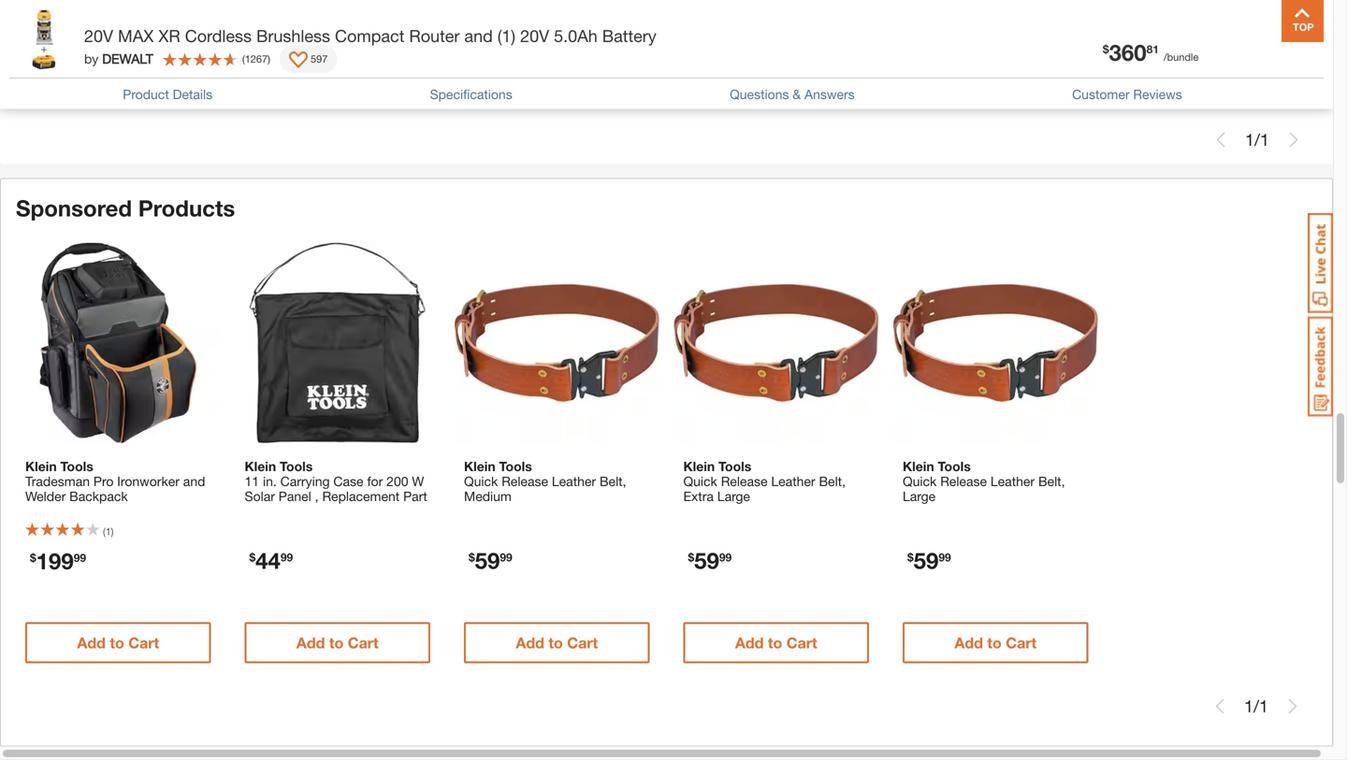 Task type: vqa. For each thing, say whether or not it's contained in the screenshot.
99 in $ 44 99
yes



Task type: locate. For each thing, give the bounding box(es) containing it.
99 down klein tools quick release leather belt, extra large
[[720, 551, 732, 564]]

99 for quick release leather belt, extra large
[[720, 551, 732, 564]]

belt, inside klein tools quick release leather belt, medium
[[600, 474, 627, 489]]

release
[[502, 474, 548, 489], [721, 474, 768, 489], [941, 474, 987, 489]]

(
[[242, 53, 245, 65], [103, 526, 105, 538]]

leather inside klein tools quick release leather belt, medium
[[552, 474, 596, 489]]

w
[[412, 474, 424, 489]]

large inside 'klein tools quick release leather belt, large'
[[903, 489, 936, 504]]

top button
[[1282, 0, 1324, 42]]

tools for for
[[280, 459, 313, 474]]

klein
[[25, 459, 57, 474], [245, 459, 276, 474], [464, 459, 496, 474], [684, 459, 715, 474], [903, 459, 935, 474]]

by
[[84, 51, 99, 66]]

leather for quick release leather belt, large
[[991, 474, 1035, 489]]

2 release from the left
[[721, 474, 768, 489]]

1 horizontal spatial and
[[465, 26, 493, 46]]

this is the first slide image
[[1213, 699, 1228, 714]]

feedback link image
[[1308, 316, 1334, 417]]

cart
[[134, 77, 165, 94], [353, 77, 384, 94], [572, 77, 602, 94], [128, 634, 159, 652], [348, 634, 379, 652], [567, 634, 598, 652], [787, 634, 818, 652], [1006, 634, 1037, 652]]

0 vertical spatial this is the last slide image
[[1287, 132, 1302, 147]]

,
[[315, 489, 319, 504]]

0 vertical spatial 1 / 1
[[1246, 129, 1270, 150]]

$ inside $ 44 99
[[249, 551, 256, 564]]

and
[[465, 26, 493, 46], [183, 474, 205, 489]]

1 179 from the left
[[261, 11, 299, 38]]

1 release from the left
[[502, 474, 548, 489]]

2 quick from the left
[[684, 474, 718, 489]]

2 horizontal spatial quick
[[903, 474, 937, 489]]

product image image
[[14, 9, 75, 70]]

0 horizontal spatial leather
[[552, 474, 596, 489]]

0 horizontal spatial $ 59 99
[[469, 547, 513, 574]]

case
[[334, 474, 364, 489]]

klein inside klein tools 11 in. carrying case for 200 w solar panel , replacement part
[[245, 459, 276, 474]]

and right ironworker
[[183, 474, 205, 489]]

2 belt, from the left
[[819, 474, 846, 489]]

99 inside $ 44 99
[[281, 551, 293, 564]]

1 klein from the left
[[25, 459, 57, 474]]

2 horizontal spatial release
[[941, 474, 987, 489]]

extra
[[684, 489, 714, 504]]

1 vertical spatial 1 / 1
[[1245, 697, 1269, 717]]

max
[[118, 26, 154, 46]]

tools inside the klein tools tradesman pro ironworker and welder backpack
[[60, 459, 93, 474]]

1 belt, from the left
[[600, 474, 627, 489]]

klein tools quick release leather belt, medium
[[464, 459, 627, 504]]

tools
[[60, 459, 93, 474], [280, 459, 313, 474], [499, 459, 532, 474], [719, 459, 752, 474], [938, 459, 971, 474]]

display image
[[289, 51, 308, 70]]

klein tools quick release leather belt, large
[[903, 459, 1065, 504]]

klein tools quick release leather belt, extra large
[[684, 459, 846, 504]]

2 tools from the left
[[280, 459, 313, 474]]

1 horizontal spatial release
[[721, 474, 768, 489]]

20v right (1)
[[520, 26, 549, 46]]

reviews
[[1134, 86, 1183, 102]]

this is the last slide image for this is the first slide icon
[[1286, 699, 1301, 714]]

this is the last slide image right this is the first slide icon
[[1286, 699, 1301, 714]]

/ for this is the first slide icon
[[1254, 697, 1260, 717]]

and inside the klein tools tradesman pro ironworker and welder backpack
[[183, 474, 205, 489]]

1 vertical spatial )
[[111, 526, 114, 538]]

2 klein from the left
[[245, 459, 276, 474]]

quick inside klein tools quick release leather belt, medium
[[464, 474, 498, 489]]

release inside 'klein tools quick release leather belt, large'
[[941, 474, 987, 489]]

carrying
[[280, 474, 330, 489]]

0 horizontal spatial belt,
[[600, 474, 627, 489]]

1 20v from the left
[[84, 26, 113, 46]]

klein for quick release leather belt, extra large
[[684, 459, 715, 474]]

part
[[403, 489, 427, 504]]

belt, inside 'klein tools quick release leather belt, large'
[[1039, 474, 1065, 489]]

0 vertical spatial )
[[268, 53, 270, 65]]

$ 199 99
[[30, 548, 86, 574]]

1 $ 59 99 from the left
[[469, 547, 513, 574]]

2 $ 59 99 from the left
[[688, 547, 732, 574]]

2 horizontal spatial leather
[[991, 474, 1035, 489]]

3 quick from the left
[[903, 474, 937, 489]]

to inside $ 230 add to cart
[[116, 77, 130, 94]]

quick inside klein tools quick release leather belt, extra large
[[684, 474, 718, 489]]

leather inside 'klein tools quick release leather belt, large'
[[991, 474, 1035, 489]]

99 for quick release leather belt, large
[[939, 551, 951, 564]]

$
[[36, 15, 43, 28], [316, 23, 322, 35], [1103, 43, 1109, 56], [249, 551, 256, 564], [469, 551, 475, 564], [688, 551, 695, 564], [908, 551, 914, 564], [30, 551, 36, 564]]

$ 59 99
[[469, 547, 513, 574], [688, 547, 732, 574], [908, 547, 951, 574]]

2 20v from the left
[[520, 26, 549, 46]]

3 59 from the left
[[914, 547, 939, 574]]

0 horizontal spatial quick
[[464, 474, 498, 489]]

leather
[[552, 474, 596, 489], [771, 474, 816, 489], [991, 474, 1035, 489]]

99 down backpack
[[74, 551, 86, 564]]

20v
[[84, 26, 113, 46], [520, 26, 549, 46]]

179 up display image
[[261, 11, 299, 38]]

quick for medium
[[464, 474, 498, 489]]

2 179 from the left
[[480, 11, 517, 38]]

179 right router
[[480, 11, 517, 38]]

59
[[475, 547, 500, 574], [695, 547, 720, 574], [914, 547, 939, 574]]

0 horizontal spatial 59
[[475, 547, 500, 574]]

tools for medium
[[499, 459, 532, 474]]

1 horizontal spatial 20v
[[520, 26, 549, 46]]

1 / 1 right this is the first slide image
[[1246, 129, 1270, 150]]

3 $ 59 99 from the left
[[908, 547, 951, 574]]

klein inside 'klein tools quick release leather belt, large'
[[903, 459, 935, 474]]

medium
[[464, 489, 512, 504]]

1 vertical spatial (
[[103, 526, 105, 538]]

this is the last slide image right this is the first slide image
[[1287, 132, 1302, 147]]

for
[[367, 474, 383, 489]]

1 leather from the left
[[552, 474, 596, 489]]

2 large from the left
[[903, 489, 936, 504]]

( down backpack
[[103, 526, 105, 538]]

large inside klein tools quick release leather belt, extra large
[[718, 489, 750, 504]]

to
[[116, 77, 130, 94], [334, 77, 349, 94], [553, 77, 567, 94], [110, 634, 124, 652], [329, 634, 344, 652], [549, 634, 563, 652], [768, 634, 783, 652], [988, 634, 1002, 652]]

/ right this is the first slide icon
[[1254, 697, 1260, 717]]

1 horizontal spatial large
[[903, 489, 936, 504]]

release inside klein tools quick release leather belt, medium
[[502, 474, 548, 489]]

3 tools from the left
[[499, 459, 532, 474]]

add
[[83, 77, 112, 94], [302, 77, 330, 94], [520, 77, 549, 94], [77, 634, 106, 652], [297, 634, 325, 652], [516, 634, 545, 652], [735, 634, 764, 652], [955, 634, 983, 652]]

&
[[793, 86, 801, 102]]

welder
[[25, 489, 66, 504]]

1 horizontal spatial $ 59 99
[[688, 547, 732, 574]]

leather for quick release leather belt, extra large
[[771, 474, 816, 489]]

59 for medium
[[475, 547, 500, 574]]

( 1267 )
[[242, 53, 270, 65]]

0 horizontal spatial 179
[[261, 11, 299, 38]]

99 for quick release leather belt, medium
[[500, 551, 513, 564]]

99
[[281, 551, 293, 564], [500, 551, 513, 564], [720, 551, 732, 564], [939, 551, 951, 564], [74, 551, 86, 564]]

live chat image
[[1308, 213, 1334, 313]]

1
[[1246, 129, 1255, 150], [1261, 129, 1270, 150], [105, 526, 111, 538], [1245, 697, 1254, 717], [1260, 697, 1269, 717]]

0 horizontal spatial 20v
[[84, 26, 113, 46]]

1 vertical spatial this is the last slide image
[[1286, 699, 1301, 714]]

3 belt, from the left
[[1039, 474, 1065, 489]]

0 horizontal spatial large
[[718, 489, 750, 504]]

( down cordless
[[242, 53, 245, 65]]

3 leather from the left
[[991, 474, 1035, 489]]

179 add to cart
[[480, 11, 602, 94]]

$ inside $ 360 81 /bundle
[[1103, 43, 1109, 56]]

1 horizontal spatial )
[[268, 53, 270, 65]]

klein tools tradesman pro ironworker and welder backpack
[[25, 459, 205, 504]]

1 / 1 right this is the first slide icon
[[1245, 697, 1269, 717]]

5 klein from the left
[[903, 459, 935, 474]]

)
[[268, 53, 270, 65], [111, 526, 114, 538]]

$ 360 81 /bundle
[[1103, 39, 1199, 66]]

add inside $ 230 add to cart
[[83, 77, 112, 94]]

99 down 'klein tools quick release leather belt, large'
[[939, 551, 951, 564]]

3 klein from the left
[[464, 459, 496, 474]]

leather for quick release leather belt, medium
[[552, 474, 596, 489]]

$ 230 add to cart
[[36, 11, 165, 94]]

product details button
[[123, 85, 213, 104], [123, 85, 213, 104]]

) down backpack
[[111, 526, 114, 538]]

0 vertical spatial (
[[242, 53, 245, 65]]

customer reviews button
[[1073, 85, 1183, 104], [1073, 85, 1183, 104]]

/bundle
[[1164, 51, 1199, 63]]

597
[[311, 53, 328, 65]]

cordless
[[185, 26, 252, 46]]

release for extra
[[721, 474, 768, 489]]

questions & answers
[[730, 86, 855, 102]]

4 tools from the left
[[719, 459, 752, 474]]

large
[[718, 489, 750, 504], [903, 489, 936, 504]]

0 vertical spatial and
[[465, 26, 493, 46]]

1 tools from the left
[[60, 459, 93, 474]]

4 klein from the left
[[684, 459, 715, 474]]

specifications button
[[430, 85, 513, 104], [430, 85, 513, 104]]

0 horizontal spatial (
[[103, 526, 105, 538]]

1 quick from the left
[[464, 474, 498, 489]]

quick inside 'klein tools quick release leather belt, large'
[[903, 474, 937, 489]]

2 horizontal spatial $ 59 99
[[908, 547, 951, 574]]

1 horizontal spatial (
[[242, 53, 245, 65]]

questions & answers button
[[730, 85, 855, 104], [730, 85, 855, 104]]

leather inside klein tools quick release leather belt, extra large
[[771, 474, 816, 489]]

klein inside klein tools quick release leather belt, extra large
[[684, 459, 715, 474]]

klein inside the klein tools tradesman pro ironworker and welder backpack
[[25, 459, 57, 474]]

tools inside 'klein tools quick release leather belt, large'
[[938, 459, 971, 474]]

20v up by
[[84, 26, 113, 46]]

release inside klein tools quick release leather belt, extra large
[[721, 474, 768, 489]]

) left display image
[[268, 53, 270, 65]]

0 horizontal spatial )
[[111, 526, 114, 538]]

1 vertical spatial /
[[1254, 697, 1260, 717]]

2 59 from the left
[[695, 547, 720, 574]]

cart inside 179 add to cart
[[572, 77, 602, 94]]

panel
[[279, 489, 311, 504]]

11
[[245, 474, 259, 489]]

tools inside klein tools quick release leather belt, extra large
[[719, 459, 752, 474]]

99 for 11 in. carrying case for 200 w solar panel , replacement part
[[281, 551, 293, 564]]

and left (1)
[[465, 26, 493, 46]]

179 inside 179 add to cart
[[480, 11, 517, 38]]

ironworker
[[117, 474, 180, 489]]

belt, for quick release leather belt, extra large
[[819, 474, 846, 489]]

add to cart
[[302, 77, 384, 94], [77, 634, 159, 652], [297, 634, 379, 652], [516, 634, 598, 652], [735, 634, 818, 652], [955, 634, 1037, 652]]

1 horizontal spatial belt,
[[819, 474, 846, 489]]

1 / 1 for this is the last slide image related to this is the first slide image
[[1246, 129, 1270, 150]]

this is the last slide image
[[1287, 132, 1302, 147], [1286, 699, 1301, 714]]

0 horizontal spatial release
[[502, 474, 548, 489]]

1 / 1 for this is the last slide image for this is the first slide icon
[[1245, 697, 1269, 717]]

0 horizontal spatial and
[[183, 474, 205, 489]]

belt,
[[600, 474, 627, 489], [819, 474, 846, 489], [1039, 474, 1065, 489]]

dewalt
[[102, 51, 153, 66]]

2 horizontal spatial belt,
[[1039, 474, 1065, 489]]

1 / 1
[[1246, 129, 1270, 150], [1245, 697, 1269, 717]]

cart inside $ 230 add to cart
[[134, 77, 165, 94]]

2 horizontal spatial 59
[[914, 547, 939, 574]]

1 horizontal spatial quick
[[684, 474, 718, 489]]

$ 229 . 00
[[316, 23, 353, 35]]

1 59 from the left
[[475, 547, 500, 574]]

backpack
[[69, 489, 128, 504]]

1 horizontal spatial leather
[[771, 474, 816, 489]]

tools inside klein tools quick release leather belt, medium
[[499, 459, 532, 474]]

200
[[387, 474, 409, 489]]

2 leather from the left
[[771, 474, 816, 489]]

) for ( 1267 )
[[268, 53, 270, 65]]

5 tools from the left
[[938, 459, 971, 474]]

add to cart for klein tools 11 in. carrying case for 200 w solar panel , replacement part
[[297, 634, 379, 652]]

products
[[138, 194, 235, 221]]

99 down panel
[[281, 551, 293, 564]]

add to cart button
[[32, 65, 217, 106], [250, 65, 435, 106], [469, 65, 654, 106], [25, 623, 211, 664], [245, 623, 430, 664], [464, 623, 650, 664], [684, 623, 869, 664], [903, 623, 1089, 664]]

$ inside $ 230 add to cart
[[36, 15, 43, 28]]

3 release from the left
[[941, 474, 987, 489]]

/
[[1255, 129, 1261, 150], [1254, 697, 1260, 717]]

belt, inside klein tools quick release leather belt, extra large
[[819, 474, 846, 489]]

this is the last slide image for this is the first slide image
[[1287, 132, 1302, 147]]

1 horizontal spatial 59
[[695, 547, 720, 574]]

99 down 'medium'
[[500, 551, 513, 564]]

quick
[[464, 474, 498, 489], [684, 474, 718, 489], [903, 474, 937, 489]]

belt, for quick release leather belt, medium
[[600, 474, 627, 489]]

klein for quick release leather belt, medium
[[464, 459, 496, 474]]

229
[[322, 23, 339, 35]]

/ right this is the first slide image
[[1255, 129, 1261, 150]]

0 vertical spatial /
[[1255, 129, 1261, 150]]

tools inside klein tools 11 in. carrying case for 200 w solar panel , replacement part
[[280, 459, 313, 474]]

(1)
[[498, 26, 516, 46]]

1 large from the left
[[718, 489, 750, 504]]

1 vertical spatial and
[[183, 474, 205, 489]]

klein inside klein tools quick release leather belt, medium
[[464, 459, 496, 474]]

179
[[261, 11, 299, 38], [480, 11, 517, 38]]

1267
[[245, 53, 268, 65]]

1 horizontal spatial 179
[[480, 11, 517, 38]]

$ inside '$ 199 99'
[[30, 551, 36, 564]]



Task type: describe. For each thing, give the bounding box(es) containing it.
answers
[[805, 86, 855, 102]]

44
[[256, 547, 281, 574]]

xr
[[158, 26, 180, 46]]

00
[[342, 23, 353, 35]]

add to cart for klein tools quick release leather belt, large
[[955, 634, 1037, 652]]

klein for 11 in. carrying case for 200 w solar panel , replacement part
[[245, 459, 276, 474]]

360
[[1109, 39, 1147, 66]]

/ for this is the first slide image
[[1255, 129, 1261, 150]]

to inside 179 add to cart
[[553, 77, 567, 94]]

179 for 179 add to cart
[[480, 11, 517, 38]]

sponsored products
[[16, 194, 235, 221]]

199
[[36, 548, 74, 574]]

quick release leather belt, large image
[[894, 241, 1098, 445]]

$ 59 99 for large
[[908, 547, 951, 574]]

( for 1
[[103, 526, 105, 538]]

( 1 )
[[103, 526, 114, 538]]

$ 44 99
[[249, 547, 293, 574]]

tradesman
[[25, 474, 90, 489]]

router
[[409, 26, 460, 46]]

59 for extra
[[695, 547, 720, 574]]

) for ( 1 )
[[111, 526, 114, 538]]

product details
[[123, 86, 213, 102]]

sponsored
[[16, 194, 132, 221]]

klein tools 11 in. carrying case for 200 w solar panel , replacement part
[[245, 459, 427, 504]]

details
[[173, 86, 213, 102]]

230
[[43, 11, 80, 38]]

solar
[[245, 489, 275, 504]]

5.0ah
[[554, 26, 598, 46]]

compact
[[335, 26, 405, 46]]

tools for large
[[938, 459, 971, 474]]

replacement
[[322, 489, 400, 504]]

customer
[[1073, 86, 1130, 102]]

add to cart for klein tools quick release leather belt, medium
[[516, 634, 598, 652]]

597 button
[[280, 45, 337, 73]]

this is the first slide image
[[1214, 132, 1229, 147]]

pro
[[93, 474, 114, 489]]

11 in. carrying case for 200 w solar panel , replacement part image
[[235, 241, 440, 445]]

klein for tradesman pro ironworker and welder backpack
[[25, 459, 57, 474]]

belt, for quick release leather belt, large
[[1039, 474, 1065, 489]]

brushless
[[256, 26, 330, 46]]

release for large
[[941, 474, 987, 489]]

59 for large
[[914, 547, 939, 574]]

$ 59 99 for extra
[[688, 547, 732, 574]]

add inside 179 add to cart
[[520, 77, 549, 94]]

.
[[339, 23, 342, 35]]

tools for extra
[[719, 459, 752, 474]]

klein for quick release leather belt, large
[[903, 459, 935, 474]]

product
[[123, 86, 169, 102]]

179 for 179
[[261, 11, 299, 38]]

81
[[1147, 43, 1159, 56]]

questions
[[730, 86, 789, 102]]

20v max xr cordless brushless compact router and (1) 20v 5.0ah battery
[[84, 26, 657, 46]]

quick for large
[[903, 474, 937, 489]]

quick release leather belt, extra large image
[[674, 241, 879, 445]]

tools for welder
[[60, 459, 93, 474]]

specifications
[[430, 86, 513, 102]]

99 inside '$ 199 99'
[[74, 551, 86, 564]]

quick release leather belt, medium image
[[455, 241, 659, 445]]

release for medium
[[502, 474, 548, 489]]

( for 1267
[[242, 53, 245, 65]]

tradesman pro ironworker and welder backpack image
[[16, 241, 220, 445]]

battery
[[602, 26, 657, 46]]

in.
[[263, 474, 277, 489]]

add to cart for klein tools tradesman pro ironworker and welder backpack
[[77, 634, 159, 652]]

quick for extra
[[684, 474, 718, 489]]

customer reviews
[[1073, 86, 1183, 102]]

add to cart for klein tools quick release leather belt, extra large
[[735, 634, 818, 652]]

$ 59 99 for medium
[[469, 547, 513, 574]]

by dewalt
[[84, 51, 153, 66]]



